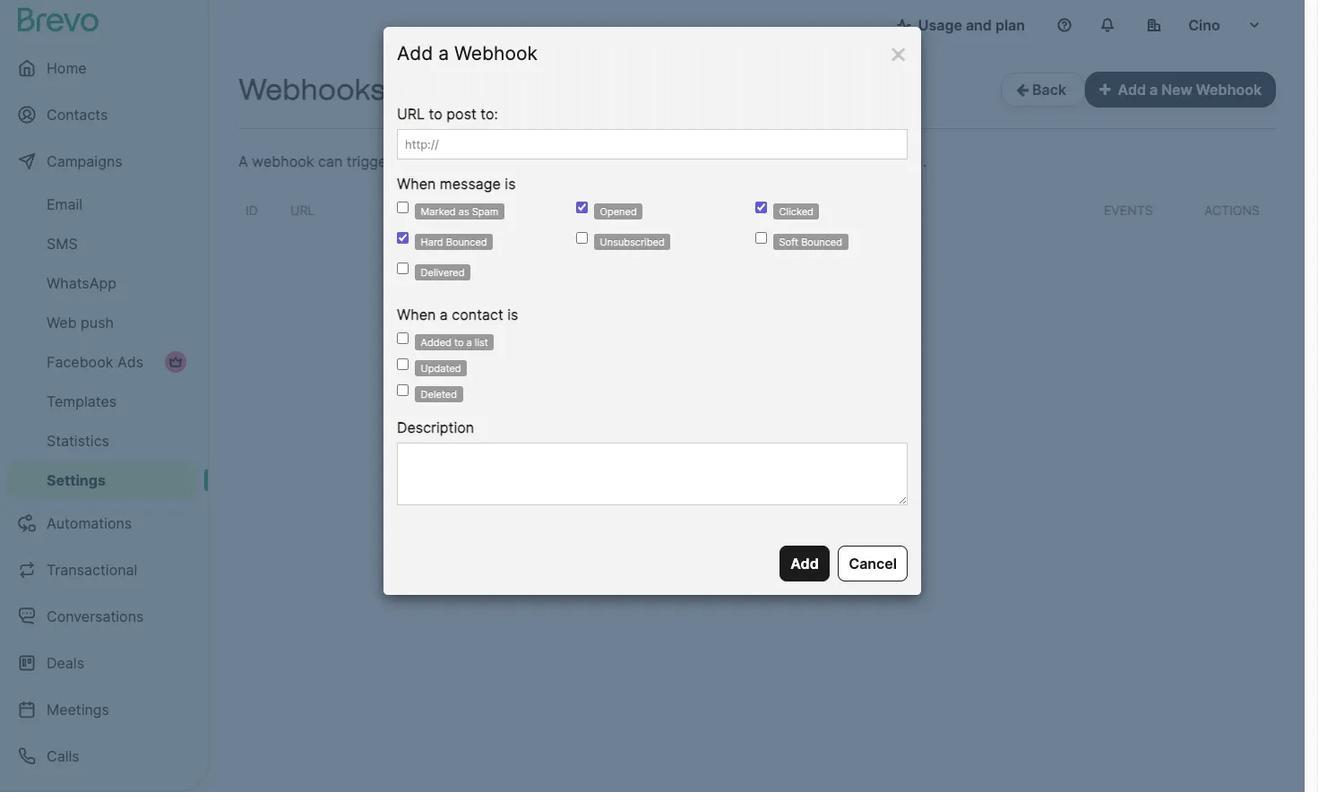 Task type: vqa. For each thing, say whether or not it's contained in the screenshot.
Link
no



Task type: locate. For each thing, give the bounding box(es) containing it.
cancel
[[849, 555, 897, 573]]

0 horizontal spatial webhook
[[454, 42, 538, 65]]

url
[[397, 105, 425, 123], [290, 203, 315, 218]]

when
[[397, 175, 436, 193], [397, 306, 436, 324]]

0 horizontal spatial url
[[290, 203, 315, 218]]

when down action
[[397, 175, 436, 193]]

hard
[[421, 236, 443, 248]]

url left post
[[397, 105, 425, 123]]

settings link
[[7, 463, 197, 498]]

1 horizontal spatial bounced
[[802, 236, 843, 248]]

id
[[246, 203, 258, 218]]

0 horizontal spatial an
[[396, 152, 412, 170]]

add button
[[780, 546, 830, 582]]

1 an from the left
[[396, 152, 412, 170]]

automations link
[[7, 502, 197, 545]]

2 bounced from the left
[[802, 236, 843, 248]]

None text field
[[397, 443, 908, 505]]

new
[[1162, 81, 1193, 99]]

usage and plan button
[[883, 7, 1040, 43]]

delivered,
[[707, 152, 774, 170]]

to left list
[[455, 336, 464, 349]]

2 horizontal spatial add
[[1118, 81, 1147, 99]]

1 bounced from the left
[[446, 236, 487, 248]]

is right contact
[[508, 306, 519, 324]]

bounced right soft
[[802, 236, 843, 248]]

email link
[[7, 186, 197, 222]]

is down url)
[[505, 175, 516, 193]]

1 vertical spatial when
[[397, 306, 436, 324]]

arrow left image
[[1017, 82, 1029, 97]]

webhook right new
[[1197, 81, 1262, 99]]

None checkbox
[[576, 202, 588, 213], [756, 202, 767, 213], [576, 232, 588, 244], [576, 202, 588, 213], [756, 202, 767, 213], [576, 232, 588, 244]]

trigger
[[535, 203, 588, 218]]

1 horizontal spatial webhook
[[1197, 81, 1262, 99]]

a inside add a new webhook button
[[1150, 81, 1159, 99]]

web push
[[47, 314, 114, 332]]

a
[[439, 42, 449, 65], [1150, 81, 1159, 99], [494, 152, 502, 170], [440, 306, 448, 324], [467, 336, 472, 349]]

1 when from the top
[[397, 175, 436, 193]]

url right id
[[290, 203, 315, 218]]

push
[[81, 314, 114, 332]]

after
[[543, 152, 575, 170]]

event
[[600, 152, 638, 170]]

opened,
[[778, 152, 833, 170]]

marked as spam
[[421, 205, 499, 218]]

0 vertical spatial url
[[397, 105, 425, 123]]

None checkbox
[[397, 202, 409, 213], [397, 232, 409, 244], [756, 232, 767, 244], [397, 263, 409, 274], [397, 333, 409, 344], [397, 359, 409, 370], [397, 385, 409, 396], [397, 202, 409, 213], [397, 232, 409, 244], [756, 232, 767, 244], [397, 263, 409, 274], [397, 333, 409, 344], [397, 359, 409, 370], [397, 385, 409, 396]]

trigger
[[347, 152, 392, 170]]

email
[[668, 152, 703, 170]]

clicked,
[[837, 152, 889, 170]]

usage and plan
[[919, 16, 1026, 34]]

1 horizontal spatial add
[[791, 555, 819, 573]]

events
[[1105, 203, 1154, 218]]

add a new webhook
[[1118, 81, 1262, 99]]

0 horizontal spatial bounced
[[446, 236, 487, 248]]

a left new
[[1150, 81, 1159, 99]]

marked
[[421, 205, 456, 218]]

when a contact is
[[397, 306, 519, 324]]

2 when from the top
[[397, 306, 436, 324]]

action
[[416, 152, 458, 170]]

contact
[[452, 306, 504, 324]]

list
[[475, 336, 488, 349]]

message
[[440, 175, 501, 193]]

delivered
[[421, 266, 465, 279]]

0 vertical spatial add
[[397, 42, 433, 65]]

ads
[[117, 353, 143, 371]]

1 vertical spatial add
[[1118, 81, 1147, 99]]

a up url to post to: in the left top of the page
[[439, 42, 449, 65]]

campaigns link
[[7, 140, 197, 183]]

web
[[47, 314, 77, 332]]

to left post
[[429, 105, 443, 123]]

bounced
[[446, 236, 487, 248], [802, 236, 843, 248]]

0 vertical spatial when
[[397, 175, 436, 193]]

deleted
[[421, 388, 457, 401]]

when for when message is
[[397, 175, 436, 193]]

can
[[318, 152, 343, 170]]

cancel button
[[838, 546, 908, 582]]

url for url
[[290, 203, 315, 218]]

webhook
[[454, 42, 538, 65], [1197, 81, 1262, 99]]

templates
[[47, 393, 117, 411]]

1 vertical spatial is
[[508, 306, 519, 324]]

add a webhook
[[397, 42, 538, 65]]

an
[[396, 152, 412, 170], [580, 152, 596, 170]]

updated
[[421, 362, 461, 375]]

a left list
[[467, 336, 472, 349]]

on
[[592, 203, 611, 218]]

home link
[[7, 47, 197, 90]]

add inside button
[[1118, 81, 1147, 99]]

1 vertical spatial webhook
[[1197, 81, 1262, 99]]

0 vertical spatial to
[[429, 105, 443, 123]]

2 vertical spatial add
[[791, 555, 819, 573]]

a up added
[[440, 306, 448, 324]]

0 vertical spatial webhook
[[454, 42, 538, 65]]

post
[[447, 105, 477, 123]]

an right after
[[580, 152, 596, 170]]

left___rvooi image
[[169, 355, 183, 369]]

whatsapp
[[47, 274, 117, 292]]

0 horizontal spatial add
[[397, 42, 433, 65]]

add for add
[[791, 555, 819, 573]]

add right 'plus' image
[[1118, 81, 1147, 99]]

to
[[429, 105, 443, 123], [455, 336, 464, 349]]

0 horizontal spatial to
[[429, 105, 443, 123]]

statistics link
[[7, 423, 197, 459]]

cino
[[1189, 16, 1221, 34]]

to for url
[[429, 105, 443, 123]]

add up url to post to: in the left top of the page
[[397, 42, 433, 65]]

×
[[889, 35, 908, 70]]

http:// text field
[[397, 129, 908, 160]]

when up added
[[397, 306, 436, 324]]

plus image
[[1100, 82, 1111, 97]]

deals link
[[7, 642, 197, 685]]

an left action
[[396, 152, 412, 170]]

1 horizontal spatial an
[[580, 152, 596, 170]]

1 horizontal spatial to
[[455, 336, 464, 349]]

1 horizontal spatial url
[[397, 105, 425, 123]]

1 vertical spatial to
[[455, 336, 464, 349]]

add left cancel button
[[791, 555, 819, 573]]

plan
[[996, 16, 1026, 34]]

add inside button
[[791, 555, 819, 573]]

1 vertical spatial url
[[290, 203, 315, 218]]

whatsapp link
[[7, 265, 197, 301]]

× button
[[889, 35, 908, 70]]

bounced down as
[[446, 236, 487, 248]]

webhook up 'to:'
[[454, 42, 538, 65]]

add
[[397, 42, 433, 65], [1118, 81, 1147, 99], [791, 555, 819, 573]]

is
[[505, 175, 516, 193], [508, 306, 519, 324]]

(call
[[462, 152, 490, 170]]



Task type: describe. For each thing, give the bounding box(es) containing it.
webhook
[[252, 152, 314, 170]]

calls
[[47, 748, 79, 766]]

hard bounced
[[421, 236, 487, 248]]

to:
[[481, 105, 498, 123]]

webhooks
[[238, 73, 386, 107]]

url for url to post to:
[[397, 105, 425, 123]]

facebook
[[47, 353, 113, 371]]

a for webhook
[[439, 42, 449, 65]]

cino button
[[1133, 7, 1277, 43]]

a
[[238, 152, 248, 170]]

soft bounced
[[780, 236, 843, 248]]

when message is
[[397, 175, 516, 193]]

conversations
[[47, 608, 144, 626]]

trigger on
[[535, 203, 611, 218]]

web push link
[[7, 305, 197, 341]]

a for contact
[[440, 306, 448, 324]]

to for added
[[455, 336, 464, 349]]

usage
[[919, 16, 963, 34]]

statistics
[[47, 432, 109, 450]]

back
[[1029, 81, 1070, 99]]

sms link
[[7, 226, 197, 262]]

2 an from the left
[[580, 152, 596, 170]]

facebook ads link
[[7, 344, 197, 380]]

add for add a webhook
[[397, 42, 433, 65]]

etc.).
[[893, 152, 927, 170]]

bounced for soft bounced
[[802, 236, 843, 248]]

opened
[[600, 205, 637, 218]]

a right (call
[[494, 152, 502, 170]]

spam
[[472, 205, 499, 218]]

campaigns
[[47, 152, 122, 170]]

clicked
[[780, 205, 814, 218]]

as
[[459, 205, 469, 218]]

url to post to:
[[397, 105, 498, 123]]

email
[[47, 195, 83, 213]]

meetings link
[[7, 689, 197, 732]]

a for new
[[1150, 81, 1159, 99]]

webhook inside add a new webhook button
[[1197, 81, 1262, 99]]

contacts link
[[7, 93, 197, 136]]

deals
[[47, 654, 84, 672]]

description
[[397, 419, 474, 437]]

settings
[[47, 472, 106, 489]]

transactional link
[[7, 549, 197, 592]]

(an
[[642, 152, 664, 170]]

soft
[[780, 236, 799, 248]]

added to a list
[[421, 336, 488, 349]]

bounced for hard bounced
[[446, 236, 487, 248]]

automations
[[47, 515, 132, 533]]

meetings
[[47, 701, 109, 719]]

when for when a contact is
[[397, 306, 436, 324]]

added
[[421, 336, 452, 349]]

sms
[[47, 235, 78, 253]]

0 vertical spatial is
[[505, 175, 516, 193]]

add a new webhook button
[[1086, 72, 1277, 108]]

contacts
[[47, 106, 108, 124]]

url)
[[506, 152, 539, 170]]

back link
[[1002, 73, 1086, 107]]

transactional
[[47, 561, 138, 579]]

actions
[[1205, 203, 1260, 218]]

add for add a new webhook
[[1118, 81, 1147, 99]]

home
[[47, 59, 87, 77]]

facebook ads
[[47, 353, 143, 371]]

conversations link
[[7, 595, 197, 638]]

and
[[966, 16, 992, 34]]

calls link
[[7, 735, 197, 778]]

templates link
[[7, 384, 197, 420]]

unsubscribed
[[600, 236, 665, 248]]



